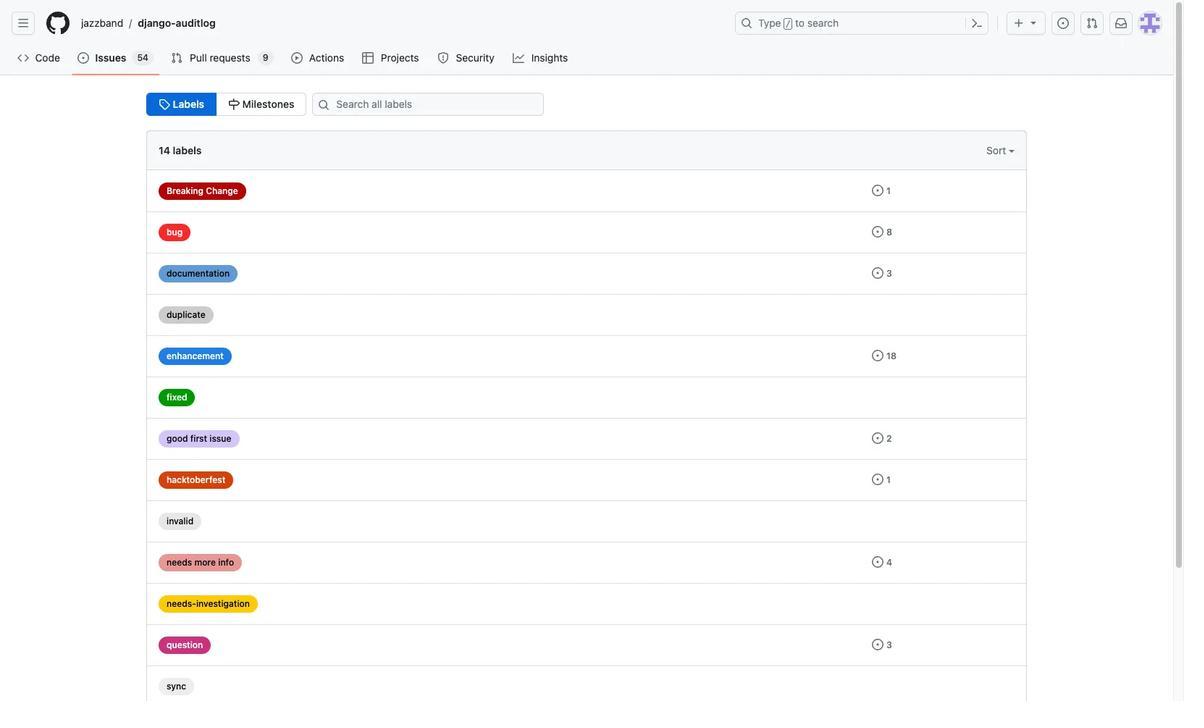 Task type: describe. For each thing, give the bounding box(es) containing it.
jazzband / django-auditlog
[[81, 17, 216, 29]]

duplicate
[[167, 309, 205, 320]]

3 for documentation
[[887, 268, 892, 279]]

breaking change
[[167, 185, 238, 196]]

shield image
[[437, 52, 449, 64]]

actions
[[309, 51, 344, 64]]

1 link for breaking change
[[872, 185, 891, 196]]

homepage image
[[46, 12, 70, 35]]

breaking change link
[[159, 183, 246, 200]]

type / to search
[[758, 17, 839, 29]]

14 labels
[[159, 144, 202, 156]]

to
[[795, 17, 805, 29]]

2
[[887, 433, 892, 444]]

labels
[[170, 98, 204, 110]]

auditlog
[[176, 17, 216, 29]]

code
[[35, 51, 60, 64]]

milestones link
[[216, 93, 307, 116]]

play image
[[291, 52, 302, 64]]

table image
[[362, 52, 374, 64]]

sync
[[167, 681, 186, 692]]

labels
[[173, 144, 202, 156]]

54
[[137, 52, 148, 63]]

3 link for question
[[872, 639, 892, 650]]

duplicate link
[[159, 306, 213, 324]]

good first issue link
[[159, 430, 239, 448]]

issue opened image for 4
[[872, 556, 884, 568]]

change
[[206, 185, 238, 196]]

question
[[167, 640, 203, 650]]

jazzband link
[[75, 12, 129, 35]]

issue opened image for 18
[[872, 350, 884, 361]]

8
[[887, 227, 892, 238]]

3 for question
[[887, 640, 892, 650]]

issue opened image for bug
[[872, 226, 884, 238]]

needs-investigation
[[167, 598, 250, 609]]

sort
[[986, 144, 1009, 156]]

search image
[[318, 99, 330, 111]]

good
[[167, 433, 188, 444]]

security link
[[432, 47, 501, 69]]

invalid
[[167, 516, 194, 527]]

14
[[159, 144, 170, 156]]

needs more info
[[167, 557, 234, 568]]

issue opened image for breaking change
[[872, 185, 884, 196]]

issue opened image for 1
[[872, 474, 884, 485]]

needs
[[167, 557, 192, 568]]

1 link for hacktoberfest
[[872, 474, 891, 485]]

issues
[[95, 51, 126, 64]]

bug
[[167, 227, 183, 238]]

labels link
[[146, 93, 217, 116]]

sort button
[[986, 143, 1015, 158]]

1 for hacktoberfest
[[887, 474, 891, 485]]

insights
[[531, 51, 568, 64]]

2 link
[[872, 432, 892, 444]]

graph image
[[513, 52, 525, 64]]

issue opened image right triangle down image
[[1057, 17, 1069, 29]]

issue opened image for 2
[[872, 432, 884, 444]]

notifications image
[[1115, 17, 1127, 29]]

8 link
[[872, 226, 892, 238]]

info
[[218, 557, 234, 568]]

/ for type
[[786, 19, 791, 29]]

security
[[456, 51, 494, 64]]

question link
[[159, 637, 211, 654]]

triangle down image
[[1028, 17, 1039, 28]]

code image
[[17, 52, 29, 64]]

Labels search field
[[312, 93, 544, 116]]

issue opened image for question
[[872, 639, 884, 650]]

9
[[263, 52, 268, 63]]



Task type: vqa. For each thing, say whether or not it's contained in the screenshot.


Task type: locate. For each thing, give the bounding box(es) containing it.
3 link
[[872, 267, 892, 279], [872, 639, 892, 650]]

command palette image
[[971, 17, 983, 29]]

2 3 from the top
[[887, 640, 892, 650]]

needs-
[[167, 598, 196, 609]]

hacktoberfest
[[167, 474, 225, 485]]

milestones
[[240, 98, 294, 110]]

list containing jazzband
[[75, 12, 726, 35]]

actions link
[[285, 47, 351, 69]]

enhancement link
[[159, 348, 232, 365]]

good first issue
[[167, 433, 231, 444]]

1 link down 2 "link"
[[872, 474, 891, 485]]

/ left to at the right of the page
[[786, 19, 791, 29]]

fixed
[[167, 392, 187, 403]]

plus image
[[1013, 17, 1025, 29]]

first
[[190, 433, 207, 444]]

18 link
[[872, 350, 897, 361]]

django-auditlog link
[[132, 12, 221, 35]]

issue opened image
[[78, 52, 89, 64], [872, 185, 884, 196], [872, 226, 884, 238], [872, 267, 884, 279], [872, 639, 884, 650]]

None search field
[[307, 93, 562, 116]]

investigation
[[196, 598, 250, 609]]

/ for jazzband
[[129, 17, 132, 29]]

1 horizontal spatial git pull request image
[[1086, 17, 1098, 29]]

1 vertical spatial 3
[[887, 640, 892, 650]]

bug link
[[159, 224, 191, 241]]

django-
[[138, 17, 176, 29]]

1 down "2"
[[887, 474, 891, 485]]

issue opened image left "4"
[[872, 556, 884, 568]]

/ inside jazzband / django-auditlog
[[129, 17, 132, 29]]

1 vertical spatial 3 link
[[872, 639, 892, 650]]

issue element
[[146, 93, 307, 116]]

/
[[129, 17, 132, 29], [786, 19, 791, 29]]

code link
[[12, 47, 66, 69]]

18
[[887, 351, 897, 361]]

2 1 link from the top
[[872, 474, 891, 485]]

0 vertical spatial 3
[[887, 268, 892, 279]]

tag image
[[159, 99, 170, 110]]

1 link up 8 link
[[872, 185, 891, 196]]

0 vertical spatial 3 link
[[872, 267, 892, 279]]

pull requests
[[190, 51, 250, 64]]

more
[[194, 557, 216, 568]]

enhancement
[[167, 351, 224, 361]]

documentation
[[167, 268, 230, 279]]

Search all labels text field
[[312, 93, 544, 116]]

1 vertical spatial 1 link
[[872, 474, 891, 485]]

0 vertical spatial git pull request image
[[1086, 17, 1098, 29]]

needs-investigation link
[[159, 595, 258, 613]]

1 3 from the top
[[887, 268, 892, 279]]

git pull request image
[[1086, 17, 1098, 29], [171, 52, 183, 64]]

0 vertical spatial 1
[[887, 185, 891, 196]]

sync link
[[159, 678, 194, 695]]

needs more info link
[[159, 554, 242, 571]]

jazzband
[[81, 17, 123, 29]]

4
[[887, 557, 892, 568]]

issue opened image down 2 "link"
[[872, 474, 884, 485]]

4 link
[[872, 556, 892, 568]]

insights link
[[507, 47, 575, 69]]

1 up 8
[[887, 185, 891, 196]]

2 1 from the top
[[887, 474, 891, 485]]

issue opened image
[[1057, 17, 1069, 29], [872, 350, 884, 361], [872, 432, 884, 444], [872, 474, 884, 485], [872, 556, 884, 568]]

pull
[[190, 51, 207, 64]]

issue opened image left "2"
[[872, 432, 884, 444]]

1 vertical spatial 1
[[887, 474, 891, 485]]

projects link
[[357, 47, 426, 69]]

2 3 link from the top
[[872, 639, 892, 650]]

0 horizontal spatial git pull request image
[[171, 52, 183, 64]]

1 1 link from the top
[[872, 185, 891, 196]]

1 link
[[872, 185, 891, 196], [872, 474, 891, 485]]

issue
[[210, 433, 231, 444]]

1
[[887, 185, 891, 196], [887, 474, 891, 485]]

0 horizontal spatial /
[[129, 17, 132, 29]]

documentation link
[[159, 265, 238, 282]]

3
[[887, 268, 892, 279], [887, 640, 892, 650]]

1 3 link from the top
[[872, 267, 892, 279]]

/ left django-
[[129, 17, 132, 29]]

milestone image
[[228, 99, 240, 110]]

requests
[[210, 51, 250, 64]]

3 link for documentation
[[872, 267, 892, 279]]

1 horizontal spatial /
[[786, 19, 791, 29]]

1 for breaking change
[[887, 185, 891, 196]]

1 vertical spatial git pull request image
[[171, 52, 183, 64]]

issue opened image for documentation
[[872, 267, 884, 279]]

list
[[75, 12, 726, 35]]

search
[[807, 17, 839, 29]]

/ inside 'type / to search'
[[786, 19, 791, 29]]

hacktoberfest link
[[159, 471, 233, 489]]

git pull request image left "notifications" "image"
[[1086, 17, 1098, 29]]

breaking
[[167, 185, 204, 196]]

type
[[758, 17, 781, 29]]

0 vertical spatial 1 link
[[872, 185, 891, 196]]

fixed link
[[159, 389, 195, 406]]

git pull request image left pull
[[171, 52, 183, 64]]

issue opened image left 18
[[872, 350, 884, 361]]

1 1 from the top
[[887, 185, 891, 196]]

invalid link
[[159, 513, 202, 530]]

projects
[[381, 51, 419, 64]]



